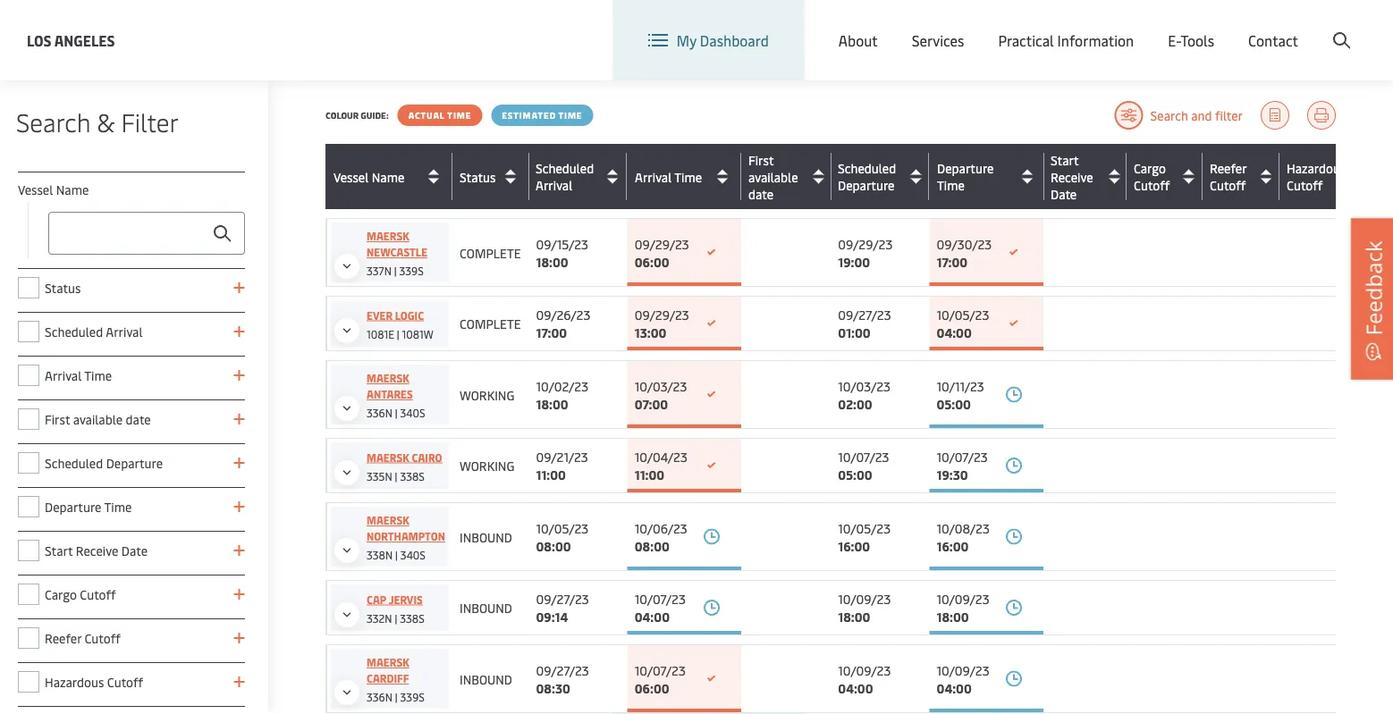 Task type: describe. For each thing, give the bounding box(es) containing it.
hazardous for reefer cutoff button for 1st arrival time button from the left
[[1287, 160, 1347, 177]]

| for 09/26/23 17:00
[[397, 327, 400, 341]]

los
[[27, 30, 52, 50]]

hazardous for reefer cutoff button related to 1st arrival time button from the right
[[1287, 160, 1347, 177]]

practical
[[999, 31, 1054, 50]]

cargo for 1st arrival time button from the left
[[1134, 160, 1166, 177]]

hazardous cutoff for reefer cutoff button related to 1st arrival time button from the right
[[1287, 160, 1347, 194]]

06:00 for 09/29/23 06:00
[[635, 253, 670, 270]]

account
[[1307, 17, 1360, 36]]

available for 1st arrival time button from the right
[[749, 168, 798, 185]]

/
[[1253, 17, 1259, 36]]

cap jervis 332n | 338s
[[367, 593, 425, 626]]

06:00 for 10/07/23 06:00
[[635, 680, 670, 697]]

login / create account link
[[1182, 0, 1360, 53]]

17:00 for 09/30/23 17:00
[[937, 253, 968, 270]]

1081w
[[402, 327, 434, 341]]

09/30/23
[[937, 235, 992, 252]]

11:00 for 09/21/23 11:00
[[536, 467, 566, 483]]

10/07/23 for 06:00
[[635, 662, 686, 679]]

09/26/23 17:00
[[536, 306, 591, 341]]

hazardous cutoff for reefer cutoff button for 1st arrival time button from the left
[[1287, 160, 1347, 194]]

| inside maersk cardiff 336n | 339s
[[395, 691, 398, 705]]

my dashboard
[[677, 31, 769, 50]]

search and filter button
[[1115, 101, 1243, 130]]

scheduled for the 'scheduled arrival' "button" related to 1st arrival time button from the left
[[536, 160, 595, 177]]

08:00 for 10/05/23 08:00
[[536, 538, 571, 555]]

status for status button related to vessel name button associated with the 'scheduled arrival' "button" associated with 1st arrival time button from the right
[[460, 168, 496, 185]]

about
[[839, 31, 878, 50]]

start for departure time button corresponding to the cargo cutoff button related to reefer cutoff button related to 1st arrival time button from the right
[[1051, 151, 1079, 168]]

newcastle
[[367, 245, 428, 259]]

10/02/23
[[536, 377, 589, 394]]

global menu
[[1049, 17, 1130, 36]]

10/06/23 08:00
[[635, 520, 688, 555]]

09/27/23 for 01:00
[[838, 306, 891, 323]]

maersk for 10/02/23
[[367, 371, 410, 386]]

10/08/23
[[937, 520, 990, 537]]

search and filter
[[1151, 107, 1243, 124]]

vessel name button for the 'scheduled arrival' "button" associated with 1st arrival time button from the right
[[334, 162, 448, 191]]

feedback
[[1359, 241, 1388, 336]]

09/27/23 01:00
[[838, 306, 891, 341]]

10/08/23 16:00
[[937, 520, 990, 555]]

2 arrival time button from the left
[[635, 162, 737, 191]]

2 10/09/23 04:00 from the left
[[937, 662, 990, 697]]

first for 1st arrival time button from the right
[[749, 151, 774, 168]]

09:14
[[536, 609, 568, 626]]

cargo for 1st arrival time button from the right
[[1134, 160, 1166, 177]]

10/07/23 for 05:00
[[838, 449, 890, 466]]

&
[[97, 104, 115, 138]]

10/11/23
[[937, 377, 985, 394]]

scheduled departure for 1st arrival time button from the left
[[838, 160, 897, 194]]

login
[[1215, 17, 1250, 36]]

09/21/23
[[536, 449, 588, 466]]

337n
[[367, 264, 392, 278]]

cap
[[367, 593, 387, 607]]

start receive date for the cargo cutoff button related to reefer cutoff button related to 1st arrival time button from the right
[[1051, 151, 1094, 202]]

maersk northampton 338n | 340s
[[367, 513, 445, 563]]

maersk for 09/15/23
[[367, 229, 410, 243]]

reefer cutoff button for 1st arrival time button from the right
[[1210, 160, 1276, 194]]

contact button
[[1249, 0, 1299, 81]]

e-tools button
[[1168, 0, 1215, 81]]

first available date button for 1st arrival time button from the right
[[749, 151, 827, 202]]

status for the 'scheduled arrival' "button" related to 1st arrival time button from the left vessel name button status button
[[460, 168, 496, 185]]

my
[[677, 31, 697, 50]]

northampton
[[367, 530, 445, 544]]

first available date for 1st arrival time button from the left
[[749, 151, 798, 202]]

feedback button
[[1352, 219, 1394, 380]]

scheduled departure for 1st arrival time button from the right
[[838, 160, 897, 194]]

17:00 for 09/26/23 17:00
[[536, 324, 567, 341]]

reefer cutoff for reefer cutoff button for 1st arrival time button from the left
[[1211, 160, 1247, 194]]

first for 1st arrival time button from the left
[[749, 151, 774, 168]]

335n
[[367, 469, 392, 483]]

10/06/23
[[635, 520, 688, 537]]

10/11/23 05:00
[[937, 377, 985, 412]]

cairo
[[412, 450, 442, 465]]

time for estimated time
[[559, 109, 583, 121]]

switch
[[890, 17, 933, 36]]

08:30
[[536, 680, 571, 697]]

vessel name button for the 'scheduled arrival' "button" related to 1st arrival time button from the left
[[334, 162, 448, 191]]

18:00 down 10/05/23 16:00
[[838, 609, 871, 626]]

e-tools
[[1168, 31, 1215, 50]]

338s for jervis
[[400, 611, 425, 626]]

maersk antares 336n | 340s
[[367, 371, 426, 420]]

cargo cutoff for reefer cutoff button related to 1st arrival time button from the right
[[1134, 160, 1170, 194]]

09/29/23 19:00
[[838, 235, 893, 270]]

search & filter
[[16, 104, 179, 138]]

start receive date for the cargo cutoff button associated with reefer cutoff button for 1st arrival time button from the left
[[1051, 151, 1094, 202]]

information
[[1058, 31, 1134, 50]]

10/07/23 05:00
[[838, 449, 890, 483]]

practical information
[[999, 31, 1134, 50]]

contact
[[1249, 31, 1299, 50]]

scheduled for departure time button corresponding to the cargo cutoff button related to reefer cutoff button related to 1st arrival time button from the right's scheduled departure button
[[838, 160, 897, 177]]

los angeles
[[27, 30, 115, 50]]

339s for maersk newcastle 337n | 339s
[[399, 264, 424, 278]]

cargo cutoff button for reefer cutoff button related to 1st arrival time button from the right
[[1134, 160, 1199, 194]]

09/21/23 11:00
[[536, 449, 588, 483]]

10/05/23 for 08:00
[[536, 520, 589, 537]]

ever logic 1081e | 1081w
[[367, 308, 434, 341]]

switch location button
[[862, 16, 992, 36]]

2 10/09/23 18:00 from the left
[[937, 591, 990, 626]]

global
[[1049, 17, 1090, 36]]

09/29/23 06:00
[[635, 235, 689, 270]]

| inside cap jervis 332n | 338s
[[395, 611, 397, 626]]

reefer cutoff button for 1st arrival time button from the left
[[1211, 160, 1276, 194]]

filter
[[121, 104, 179, 138]]

10/07/23 04:00
[[635, 591, 686, 626]]

colour guide:
[[326, 109, 389, 121]]

10/07/23 19:30
[[937, 449, 988, 483]]

16:00 for 10/05/23 16:00
[[838, 538, 871, 555]]

10/05/23 16:00
[[838, 520, 891, 555]]

| for 09/15/23 18:00
[[394, 264, 397, 278]]

02:00
[[838, 395, 873, 412]]

services button
[[912, 0, 965, 81]]

antares
[[367, 387, 413, 402]]

09/30/23 17:00
[[937, 235, 992, 270]]

hazardous cutoff button for reefer cutoff button related to 1st arrival time button from the right
[[1287, 160, 1372, 194]]

logic
[[395, 308, 424, 322]]

menu
[[1093, 17, 1130, 36]]

guide:
[[361, 109, 389, 121]]

status button for the 'scheduled arrival' "button" related to 1st arrival time button from the left vessel name button
[[460, 162, 525, 191]]

available for 1st arrival time button from the left
[[749, 168, 798, 185]]

cargo cutoff for reefer cutoff button for 1st arrival time button from the left
[[1134, 160, 1170, 194]]

10/04/23 11:00
[[635, 449, 688, 483]]

09/29/23 13:00
[[635, 306, 689, 341]]

10/03/23 07:00
[[635, 377, 687, 412]]

search for search and filter
[[1151, 107, 1189, 124]]

location
[[936, 17, 992, 36]]

338s for cairo
[[400, 469, 425, 483]]

18:00 inside 09/15/23 18:00
[[536, 253, 569, 270]]

ever
[[367, 308, 393, 322]]

tools
[[1181, 31, 1215, 50]]

global menu button
[[1009, 0, 1148, 53]]

09/27/23 for 08:30
[[536, 662, 589, 679]]

first available date for 1st arrival time button from the right
[[749, 151, 798, 202]]

04:00 inside 10/07/23 04:00
[[635, 609, 670, 626]]

09/15/23
[[536, 235, 589, 252]]

| for 10/02/23 18:00
[[395, 406, 398, 420]]



Task type: locate. For each thing, give the bounding box(es) containing it.
1 departure time button from the left
[[937, 160, 1040, 194]]

maersk up the antares
[[367, 371, 410, 386]]

available
[[749, 168, 798, 185], [749, 168, 798, 185], [73, 411, 123, 428]]

search left and
[[1151, 107, 1189, 124]]

maersk for 10/05/23
[[367, 513, 410, 528]]

1 vertical spatial 09/27/23
[[536, 591, 589, 608]]

name for the 'scheduled arrival' "button" related to 1st arrival time button from the left vessel name button
[[372, 168, 405, 185]]

05:00 inside 10/07/23 05:00
[[838, 467, 873, 483]]

0 vertical spatial complete
[[460, 244, 521, 261]]

1 vertical spatial 339s
[[400, 691, 425, 705]]

maersk up northampton
[[367, 513, 410, 528]]

date for departure time button corresponding to the cargo cutoff button related to reefer cutoff button related to 1st arrival time button from the right
[[1051, 185, 1077, 202]]

departure time for 1st arrival time button from the left
[[937, 160, 994, 194]]

departure time button
[[937, 160, 1040, 194], [937, 160, 1040, 194]]

complete left 09/15/23 18:00
[[460, 244, 521, 261]]

05:00
[[937, 395, 971, 412], [838, 467, 873, 483]]

1 arrival time button from the left
[[635, 162, 737, 191]]

2 vertical spatial inbound
[[460, 671, 513, 688]]

hazardous cutoff button
[[1287, 160, 1372, 194], [1287, 160, 1373, 194]]

339s
[[399, 264, 424, 278], [400, 691, 425, 705]]

10/07/23 for 19:30
[[937, 449, 988, 466]]

0 horizontal spatial 10/09/23 18:00
[[838, 591, 891, 626]]

06:00 up 09/29/23 13:00
[[635, 253, 670, 270]]

10/03/23 02:00
[[838, 377, 891, 412]]

08:00 down 10/06/23
[[635, 538, 670, 555]]

maersk inside maersk antares 336n | 340s
[[367, 371, 410, 386]]

1 16:00 from the left
[[838, 538, 871, 555]]

09/27/23
[[838, 306, 891, 323], [536, 591, 589, 608], [536, 662, 589, 679]]

0 horizontal spatial 16:00
[[838, 538, 871, 555]]

maersk newcastle 337n | 339s
[[367, 229, 428, 278]]

17:00 down '09/26/23'
[[536, 324, 567, 341]]

practical information button
[[999, 0, 1134, 81]]

scheduled for scheduled departure button related to departure time button related to the cargo cutoff button associated with reefer cutoff button for 1st arrival time button from the left
[[838, 160, 897, 177]]

2 340s from the top
[[401, 548, 426, 563]]

2 336n from the top
[[367, 691, 393, 705]]

departure time button for the cargo cutoff button associated with reefer cutoff button for 1st arrival time button from the left
[[937, 160, 1040, 194]]

5 maersk from the top
[[367, 656, 410, 670]]

| right 337n
[[394, 264, 397, 278]]

scheduled arrival button
[[536, 160, 623, 194], [536, 160, 623, 194]]

cargo
[[1134, 160, 1166, 177], [1134, 160, 1166, 177], [45, 586, 77, 603]]

1 working from the top
[[460, 386, 515, 403]]

10/07/23 down 10/06/23 08:00
[[635, 591, 686, 608]]

1 time from the left
[[448, 109, 472, 121]]

05:00 for 10/07/23 05:00
[[838, 467, 873, 483]]

cutoff
[[1134, 177, 1170, 194], [1134, 177, 1170, 194], [1210, 177, 1246, 194], [1211, 177, 1247, 194], [1287, 177, 1323, 194], [1287, 177, 1324, 194], [80, 586, 116, 603], [84, 630, 121, 647], [107, 674, 143, 691]]

name
[[372, 168, 405, 185], [372, 168, 405, 185], [56, 181, 89, 198]]

1 horizontal spatial 10/09/23 04:00
[[937, 662, 990, 697]]

10/05/23 down 09/21/23 11:00
[[536, 520, 589, 537]]

about button
[[839, 0, 878, 81]]

10/09/23 18:00 down 10/08/23 16:00
[[937, 591, 990, 626]]

departure time for 1st arrival time button from the right
[[937, 160, 994, 194]]

1 horizontal spatial 11:00
[[635, 467, 665, 483]]

start for departure time button related to the cargo cutoff button associated with reefer cutoff button for 1st arrival time button from the left
[[1051, 151, 1079, 168]]

| down 'cardiff'
[[395, 691, 398, 705]]

scheduled departure
[[838, 160, 897, 194], [838, 160, 897, 194], [45, 455, 163, 472]]

time for actual time
[[448, 109, 472, 121]]

08:00 up 09/27/23 09:14
[[536, 538, 571, 555]]

11:00 down 09/21/23 at the left
[[536, 467, 566, 483]]

10/02/23 18:00
[[536, 377, 589, 412]]

1 vertical spatial 06:00
[[635, 680, 670, 697]]

1 vertical spatial inbound
[[460, 600, 513, 617]]

08:00 inside the 10/05/23 08:00
[[536, 538, 571, 555]]

working for 18:00
[[460, 386, 515, 403]]

18:00 down 10/02/23 on the bottom of page
[[536, 395, 569, 412]]

336n down the antares
[[367, 406, 393, 420]]

date
[[1051, 185, 1077, 202], [1051, 185, 1077, 202], [122, 543, 148, 560]]

17:00 down 09/30/23
[[937, 253, 968, 270]]

10/05/23 down 10/07/23 05:00
[[838, 520, 891, 537]]

2 08:00 from the left
[[635, 538, 670, 555]]

07:00
[[635, 395, 668, 412]]

0 vertical spatial 338s
[[400, 469, 425, 483]]

vessel for the 'scheduled arrival' "button" related to 1st arrival time button from the left vessel name button
[[334, 168, 369, 185]]

None checkbox
[[18, 321, 39, 343], [18, 365, 39, 386], [18, 409, 39, 430], [18, 496, 39, 518], [18, 628, 39, 649], [18, 672, 39, 693], [18, 321, 39, 343], [18, 365, 39, 386], [18, 409, 39, 430], [18, 496, 39, 518], [18, 628, 39, 649], [18, 672, 39, 693]]

09/27/23 up 01:00
[[838, 306, 891, 323]]

maersk up 335n
[[367, 450, 410, 465]]

09/29/23 for 06:00
[[635, 235, 689, 252]]

2 departure time button from the left
[[937, 160, 1040, 194]]

0 horizontal spatial 10/03/23
[[635, 377, 687, 394]]

1 10/03/23 from the left
[[635, 377, 687, 394]]

maersk inside maersk cairo 335n | 338s
[[367, 450, 410, 465]]

maersk inside maersk northampton 338n | 340s
[[367, 513, 410, 528]]

search inside "button"
[[1151, 107, 1189, 124]]

1 first available date button from the left
[[749, 151, 827, 202]]

1 340s from the top
[[400, 406, 426, 420]]

status button for vessel name button associated with the 'scheduled arrival' "button" associated with 1st arrival time button from the right
[[460, 162, 525, 191]]

2 11:00 from the left
[[635, 467, 665, 483]]

cargo cutoff
[[1134, 160, 1170, 194], [1134, 160, 1170, 194], [45, 586, 116, 603]]

inbound for 08:30
[[460, 671, 513, 688]]

1 horizontal spatial 08:00
[[635, 538, 670, 555]]

06:00
[[635, 253, 670, 270], [635, 680, 670, 697]]

1 inbound from the top
[[460, 529, 513, 546]]

2 status button from the left
[[460, 162, 525, 191]]

09/27/23 up 09:14
[[536, 591, 589, 608]]

reefer cutoff button
[[1210, 160, 1276, 194], [1211, 160, 1276, 194]]

1 cargo cutoff button from the left
[[1134, 160, 1199, 194]]

complete left 09/26/23 17:00
[[460, 315, 521, 332]]

340s down northampton
[[401, 548, 426, 563]]

working for 11:00
[[460, 458, 515, 475]]

10/03/23 for 07:00
[[635, 377, 687, 394]]

working right cairo
[[460, 458, 515, 475]]

2 inbound from the top
[[460, 600, 513, 617]]

16:00 down 10/07/23 05:00
[[838, 538, 871, 555]]

10/09/23 18:00 down 10/05/23 16:00
[[838, 591, 891, 626]]

10/03/23
[[635, 377, 687, 394], [838, 377, 891, 394]]

| inside maersk cairo 335n | 338s
[[395, 469, 398, 483]]

19:00
[[838, 253, 871, 270]]

3 inbound from the top
[[460, 671, 513, 688]]

arrival time for 1st arrival time button from the right
[[635, 168, 702, 185]]

340s for working
[[400, 406, 426, 420]]

2 horizontal spatial 10/05/23
[[937, 306, 990, 323]]

10/07/23 down 02:00
[[838, 449, 890, 466]]

05:00 inside 10/11/23 05:00
[[937, 395, 971, 412]]

18:00 down 10/08/23 16:00
[[937, 609, 969, 626]]

338s inside maersk cairo 335n | 338s
[[400, 469, 425, 483]]

0 vertical spatial inbound
[[460, 529, 513, 546]]

10/05/23 for 16:00
[[838, 520, 891, 537]]

1 10/09/23 18:00 from the left
[[838, 591, 891, 626]]

10/03/23 up 02:00
[[838, 377, 891, 394]]

11:00 down 10/04/23
[[635, 467, 665, 483]]

338n
[[367, 548, 393, 563]]

1 horizontal spatial 10/03/23
[[838, 377, 891, 394]]

filter
[[1216, 107, 1243, 124]]

340s for inbound
[[401, 548, 426, 563]]

1 08:00 from the left
[[536, 538, 571, 555]]

336n for maersk cardiff 336n | 339s
[[367, 691, 393, 705]]

340s inside maersk northampton 338n | 340s
[[401, 548, 426, 563]]

2 time from the left
[[559, 109, 583, 121]]

1 vertical spatial 17:00
[[536, 324, 567, 341]]

departure time
[[937, 160, 994, 194], [937, 160, 994, 194], [45, 499, 132, 516]]

10/05/23 08:00
[[536, 520, 589, 555]]

search left &
[[16, 104, 91, 138]]

08:00 for 10/06/23 08:00
[[635, 538, 670, 555]]

2 338s from the top
[[400, 611, 425, 626]]

1 maersk from the top
[[367, 229, 410, 243]]

1 336n from the top
[[367, 406, 393, 420]]

maersk for 09/21/23
[[367, 450, 410, 465]]

339s inside maersk newcastle 337n | 339s
[[399, 264, 424, 278]]

1 10/09/23 04:00 from the left
[[838, 662, 891, 697]]

date for departure time button related to the cargo cutoff button associated with reefer cutoff button for 1st arrival time button from the left
[[1051, 185, 1077, 202]]

338s
[[400, 469, 425, 483], [400, 611, 425, 626]]

2 first available date button from the left
[[749, 151, 827, 202]]

0 vertical spatial 05:00
[[937, 395, 971, 412]]

06:00 inside 09/29/23 06:00
[[635, 253, 670, 270]]

1 11:00 from the left
[[536, 467, 566, 483]]

05:00 for 10/11/23 05:00
[[937, 395, 971, 412]]

18:00 down 09/15/23
[[536, 253, 569, 270]]

maersk up newcastle
[[367, 229, 410, 243]]

1 06:00 from the top
[[635, 253, 670, 270]]

338s inside cap jervis 332n | 338s
[[400, 611, 425, 626]]

time right estimated
[[559, 109, 583, 121]]

working left "10/02/23 18:00" at the bottom of the page
[[460, 386, 515, 403]]

reefer cutoff for reefer cutoff button related to 1st arrival time button from the right
[[1210, 160, 1247, 194]]

scheduled arrival button for 1st arrival time button from the left
[[536, 160, 623, 194]]

09/27/23 09:14
[[536, 591, 589, 626]]

1 vertical spatial working
[[460, 458, 515, 475]]

name for vessel name button associated with the 'scheduled arrival' "button" associated with 1st arrival time button from the right
[[372, 168, 405, 185]]

scheduled arrival
[[536, 160, 594, 194], [536, 160, 595, 194], [45, 323, 143, 340]]

| right 338n
[[395, 548, 398, 563]]

| inside maersk antares 336n | 340s
[[395, 406, 398, 420]]

2 16:00 from the left
[[937, 538, 969, 555]]

complete for 17:00
[[460, 315, 521, 332]]

10/07/23 up 19:30
[[937, 449, 988, 466]]

first available date button
[[749, 151, 827, 202], [749, 151, 827, 202]]

angeles
[[54, 30, 115, 50]]

11:00 inside 10/04/23 11:00
[[635, 467, 665, 483]]

340s down the antares
[[400, 406, 426, 420]]

10/03/23 up 07:00
[[635, 377, 687, 394]]

| right 335n
[[395, 469, 398, 483]]

start receive date
[[1051, 151, 1094, 202], [1051, 151, 1094, 202], [45, 543, 148, 560]]

18:00 inside "10/02/23 18:00"
[[536, 395, 569, 412]]

estimated time
[[502, 109, 583, 121]]

17:00 inside 09/26/23 17:00
[[536, 324, 567, 341]]

cargo cutoff button for reefer cutoff button for 1st arrival time button from the left
[[1134, 160, 1199, 194]]

10/07/23 for 04:00
[[635, 591, 686, 608]]

16:00 for 10/08/23 16:00
[[937, 538, 969, 555]]

10/05/23 for 04:00
[[937, 306, 990, 323]]

inbound for 09:14
[[460, 600, 513, 617]]

1 vertical spatial 340s
[[401, 548, 426, 563]]

1 horizontal spatial 05:00
[[937, 395, 971, 412]]

hazardous cutoff button for reefer cutoff button for 1st arrival time button from the left
[[1287, 160, 1373, 194]]

11:00 inside 09/21/23 11:00
[[536, 467, 566, 483]]

services
[[912, 31, 965, 50]]

actual
[[409, 109, 445, 121]]

05:00 up 10/05/23 16:00
[[838, 467, 873, 483]]

scheduled departure button for departure time button corresponding to the cargo cutoff button related to reefer cutoff button related to 1st arrival time button from the right
[[838, 160, 925, 194]]

06:00 inside "10/07/23 06:00"
[[635, 680, 670, 697]]

336n for maersk antares 336n | 340s
[[367, 406, 393, 420]]

maersk inside maersk newcastle 337n | 339s
[[367, 229, 410, 243]]

16:00 inside 10/05/23 16:00
[[838, 538, 871, 555]]

16:00 down 10/08/23
[[937, 538, 969, 555]]

339s down 'cardiff'
[[400, 691, 425, 705]]

0 horizontal spatial 05:00
[[838, 467, 873, 483]]

1 horizontal spatial search
[[1151, 107, 1189, 124]]

maersk cairo 335n | 338s
[[367, 450, 442, 483]]

2 06:00 from the top
[[635, 680, 670, 697]]

complete for 18:00
[[460, 244, 521, 261]]

08:00 inside 10/06/23 08:00
[[635, 538, 670, 555]]

1 338s from the top
[[400, 469, 425, 483]]

1 status button from the left
[[460, 162, 525, 191]]

1 horizontal spatial 17:00
[[937, 253, 968, 270]]

3 maersk from the top
[[367, 450, 410, 465]]

0 horizontal spatial time
[[448, 109, 472, 121]]

hazardous
[[1287, 160, 1347, 177], [1287, 160, 1347, 177], [45, 674, 104, 691]]

17:00 inside 09/30/23 17:00
[[937, 253, 968, 270]]

332n
[[367, 611, 392, 626]]

2 vertical spatial 09/27/23
[[536, 662, 589, 679]]

inbound left 09:14
[[460, 600, 513, 617]]

4 maersk from the top
[[367, 513, 410, 528]]

| for 10/05/23 08:00
[[395, 548, 398, 563]]

09/27/23 08:30
[[536, 662, 589, 697]]

336n inside maersk antares 336n | 340s
[[367, 406, 393, 420]]

11:00 for 10/04/23 11:00
[[635, 467, 665, 483]]

09/27/23 up 08:30
[[536, 662, 589, 679]]

0 horizontal spatial 08:00
[[536, 538, 571, 555]]

2 10/03/23 from the left
[[838, 377, 891, 394]]

time right the "actual"
[[448, 109, 472, 121]]

2 cargo cutoff button from the left
[[1134, 160, 1199, 194]]

0 vertical spatial 17:00
[[937, 253, 968, 270]]

0 horizontal spatial 10/09/23 04:00
[[838, 662, 891, 697]]

10/05/23 down 09/30/23 17:00 on the right top of page
[[937, 306, 990, 323]]

1081e
[[367, 327, 394, 341]]

switch location
[[890, 17, 992, 36]]

04:00 inside 10/05/23 04:00
[[937, 324, 972, 341]]

receive
[[1051, 168, 1094, 185], [1051, 168, 1094, 185], [76, 543, 118, 560]]

scheduled arrival button for 1st arrival time button from the right
[[536, 160, 623, 194]]

0 vertical spatial 06:00
[[635, 253, 670, 270]]

complete
[[460, 244, 521, 261], [460, 315, 521, 332]]

| down the antares
[[395, 406, 398, 420]]

10/04/23
[[635, 449, 688, 466]]

04:00
[[937, 324, 972, 341], [635, 609, 670, 626], [838, 680, 874, 697], [937, 680, 972, 697]]

1 horizontal spatial 10/05/23
[[838, 520, 891, 537]]

13:00
[[635, 324, 667, 341]]

10/05/23 04:00
[[937, 306, 990, 341]]

estimated
[[502, 109, 556, 121]]

339s for maersk cardiff 336n | 339s
[[400, 691, 425, 705]]

1 horizontal spatial 16:00
[[937, 538, 969, 555]]

339s down newcastle
[[399, 264, 424, 278]]

None checkbox
[[18, 277, 39, 299], [18, 453, 39, 474], [18, 540, 39, 562], [18, 584, 39, 606], [18, 277, 39, 299], [18, 453, 39, 474], [18, 540, 39, 562], [18, 584, 39, 606]]

09/29/23 up 09/29/23 13:00
[[635, 235, 689, 252]]

10/03/23 for 02:00
[[838, 377, 891, 394]]

0 horizontal spatial 10/05/23
[[536, 520, 589, 537]]

maersk cardiff 336n | 339s
[[367, 656, 425, 705]]

09/29/23 up 13:00
[[635, 306, 689, 323]]

0 vertical spatial 340s
[[400, 406, 426, 420]]

arrival time button
[[635, 162, 737, 191], [635, 162, 737, 191]]

19:30
[[937, 467, 969, 483]]

0 horizontal spatial 17:00
[[536, 324, 567, 341]]

maersk inside maersk cardiff 336n | 339s
[[367, 656, 410, 670]]

scheduled departure button for departure time button related to the cargo cutoff button associated with reefer cutoff button for 1st arrival time button from the left
[[838, 160, 925, 194]]

09/26/23
[[536, 306, 591, 323]]

1 vertical spatial 336n
[[367, 691, 393, 705]]

cargo cutoff button
[[1134, 160, 1199, 194], [1134, 160, 1199, 194]]

| inside maersk northampton 338n | 340s
[[395, 548, 398, 563]]

10/07/23 down 10/07/23 04:00
[[635, 662, 686, 679]]

1 vertical spatial 338s
[[400, 611, 425, 626]]

1 horizontal spatial 10/09/23 18:00
[[937, 591, 990, 626]]

09/29/23 up the 19:00
[[838, 235, 893, 252]]

inbound left 08:30
[[460, 671, 513, 688]]

inbound for 08:00
[[460, 529, 513, 546]]

los angeles link
[[27, 29, 115, 51]]

departure time button for the cargo cutoff button related to reefer cutoff button related to 1st arrival time button from the right
[[937, 160, 1040, 194]]

vessel name for the 'scheduled arrival' "button" related to 1st arrival time button from the left vessel name button
[[334, 168, 405, 185]]

0 vertical spatial 339s
[[399, 264, 424, 278]]

09/29/23 for 13:00
[[635, 306, 689, 323]]

18:00
[[536, 253, 569, 270], [536, 395, 569, 412], [838, 609, 871, 626], [937, 609, 969, 626]]

340s inside maersk antares 336n | 340s
[[400, 406, 426, 420]]

vessel for vessel name button associated with the 'scheduled arrival' "button" associated with 1st arrival time button from the right
[[334, 168, 369, 185]]

1 vertical spatial 05:00
[[838, 467, 873, 483]]

06:00 down 10/07/23 04:00
[[635, 680, 670, 697]]

0 vertical spatial 336n
[[367, 406, 393, 420]]

2 complete from the top
[[460, 315, 521, 332]]

first available date
[[749, 151, 798, 202], [749, 151, 798, 202], [45, 411, 151, 428]]

create
[[1262, 17, 1304, 36]]

cardiff
[[367, 672, 409, 686]]

inbound left the 10/05/23 08:00
[[460, 529, 513, 546]]

0 vertical spatial working
[[460, 386, 515, 403]]

338s down jervis
[[400, 611, 425, 626]]

0 horizontal spatial search
[[16, 104, 91, 138]]

336n down 'cardiff'
[[367, 691, 393, 705]]

e-
[[1168, 31, 1181, 50]]

05:00 down 10/11/23
[[937, 395, 971, 412]]

336n inside maersk cardiff 336n | 339s
[[367, 691, 393, 705]]

2 maersk from the top
[[367, 371, 410, 386]]

339s inside maersk cardiff 336n | 339s
[[400, 691, 425, 705]]

| for 09/21/23 11:00
[[395, 469, 398, 483]]

arrival time for 1st arrival time button from the left
[[635, 168, 702, 185]]

| right 332n
[[395, 611, 397, 626]]

login / create account
[[1215, 17, 1360, 36]]

| right 1081e
[[397, 327, 400, 341]]

maersk up 'cardiff'
[[367, 656, 410, 670]]

338s down cairo
[[400, 469, 425, 483]]

None text field
[[48, 212, 245, 255]]

10/09/23 04:00
[[838, 662, 891, 697], [937, 662, 990, 697]]

2 working from the top
[[460, 458, 515, 475]]

dashboard
[[700, 31, 769, 50]]

| inside maersk newcastle 337n | 339s
[[394, 264, 397, 278]]

1 horizontal spatial time
[[559, 109, 583, 121]]

vessel name for vessel name button associated with the 'scheduled arrival' "button" associated with 1st arrival time button from the right
[[334, 168, 405, 185]]

vessel
[[334, 168, 369, 185], [334, 168, 369, 185], [18, 181, 53, 198]]

1 vertical spatial complete
[[460, 315, 521, 332]]

09/27/23 for 09:14
[[536, 591, 589, 608]]

0 vertical spatial 09/27/23
[[838, 306, 891, 323]]

09/29/23
[[635, 235, 689, 252], [838, 235, 893, 252], [635, 306, 689, 323]]

1 complete from the top
[[460, 244, 521, 261]]

jervis
[[389, 593, 423, 607]]

| inside ever logic 1081e | 1081w
[[397, 327, 400, 341]]

01:00
[[838, 324, 871, 341]]

09/15/23 18:00
[[536, 235, 589, 270]]

16:00 inside 10/08/23 16:00
[[937, 538, 969, 555]]

scheduled for the 'scheduled arrival' "button" associated with 1st arrival time button from the right
[[536, 160, 594, 177]]

time
[[674, 168, 702, 185], [675, 168, 702, 185], [937, 177, 965, 194], [937, 177, 965, 194], [84, 367, 112, 384], [104, 499, 132, 516]]

first available date button for 1st arrival time button from the left
[[749, 151, 827, 202]]

09/29/23 for 19:00
[[838, 235, 893, 252]]

0 horizontal spatial 11:00
[[536, 467, 566, 483]]



Task type: vqa. For each thing, say whether or not it's contained in the screenshot.
Need within Import and exports are only possible with an appointment. Appointments can be changed up to 30 prior to appointment window start. To make an appointment trucking companies will need to
no



